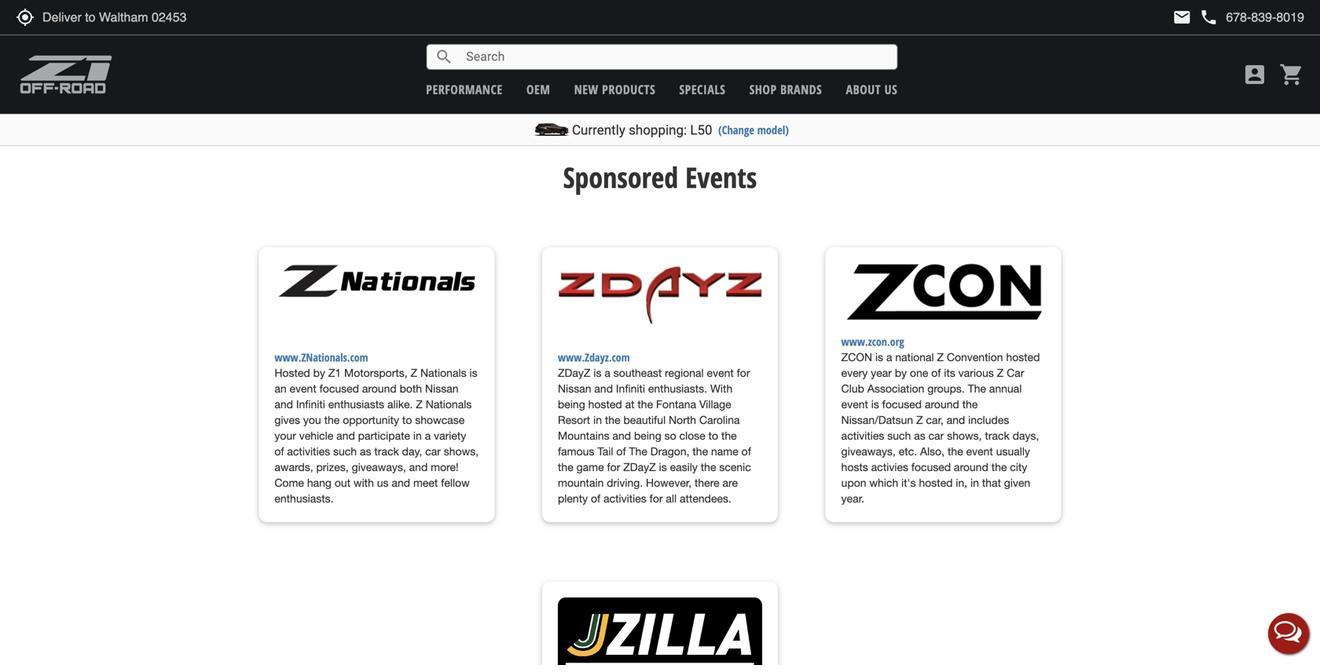 Task type: describe. For each thing, give the bounding box(es) containing it.
groups.
[[928, 382, 965, 395]]

z right the national
[[938, 351, 944, 364]]

the up name
[[722, 430, 737, 443]]

z1
[[328, 367, 341, 380]]

0 vertical spatial being
[[558, 398, 585, 411]]

in,
[[956, 477, 968, 490]]

a for www.zcon.org
[[887, 351, 893, 364]]

1 vertical spatial around
[[925, 398, 960, 411]]

giveaways, inside the www.znationals.com hosted by z1 motorsports, z nationals is an event focused around both nissan and infiniti enthusiasts alike. z nationals gives you the opportunity to showcase your vehicle           and participate in a variety of activities such as track day, car shows, awards, prizes, giveaways, and more! come hang out with us and meet fellow enthusiasts.
[[352, 461, 406, 474]]

at
[[625, 398, 635, 411]]

shopping:
[[629, 122, 687, 138]]

event down club
[[842, 398, 869, 411]]

search
[[435, 48, 454, 66]]

variety
[[434, 430, 466, 443]]

regional
[[665, 367, 704, 380]]

year
[[871, 367, 892, 380]]

and down day,
[[409, 461, 428, 474]]

phone
[[1200, 8, 1219, 27]]

event inside www.zdayz.com zdayz is a southeast regional event for nissan and infiniti enthusiasts. with being hosted at the fontana village resort in the beautiful north carolina mountains and being so close           to the famous tail of the dragon, the name of the game for zdayz is easily the scenic mountain driving. however, there are plenty of activities for all attendees.
[[707, 367, 734, 380]]

l50
[[691, 122, 713, 138]]

includes
[[969, 414, 1010, 427]]

my_location
[[16, 8, 35, 27]]

performance link
[[426, 81, 503, 98]]

by inside www.zcon.org zcon is a national z convention hosted every year by one of its various z car club association groups. the annual event is           focused around the nissan/datsun z car, and includes activities such as car shows, track days, giveaways, etc. also, the event usually hosts activies focused around the city upon which it's          hosted in, in that given year.
[[895, 367, 907, 380]]

motorsports,
[[344, 367, 408, 380]]

awards,
[[275, 461, 313, 474]]

etc.
[[899, 445, 918, 458]]

hang
[[307, 477, 332, 490]]

the up includes
[[963, 398, 978, 411]]

days,
[[1013, 430, 1040, 443]]

of up the scenic
[[742, 445, 751, 458]]

model)
[[758, 122, 789, 138]]

account_box
[[1243, 62, 1268, 87]]

and right vehicle
[[337, 430, 355, 443]]

Search search field
[[454, 45, 897, 69]]

new products
[[574, 81, 656, 98]]

southeast
[[614, 367, 662, 380]]

is inside the www.znationals.com hosted by z1 motorsports, z nationals is an event focused around both nissan and infiniti enthusiasts alike. z nationals gives you the opportunity to showcase your vehicle           and participate in a variety of activities such as track day, car shows, awards, prizes, giveaways, and more! come hang out with us and meet fellow enthusiasts.
[[470, 367, 478, 380]]

track for www.znationals.com
[[375, 445, 399, 458]]

scenic
[[720, 461, 751, 474]]

and up tail
[[613, 430, 631, 443]]

year.
[[842, 492, 865, 505]]

vehicle
[[299, 430, 334, 443]]

it's
[[902, 477, 916, 490]]

village
[[700, 398, 732, 411]]

with
[[354, 477, 374, 490]]

infiniti inside www.zdayz.com zdayz is a southeast regional event for nissan and infiniti enthusiasts. with being hosted at the fontana village resort in the beautiful north carolina mountains and being so close           to the famous tail of the dragon, the name of the game for zdayz is easily the scenic mountain driving. however, there are plenty of activities for all attendees.
[[616, 382, 645, 395]]

north
[[669, 414, 697, 427]]

phone link
[[1200, 8, 1305, 27]]

gives
[[275, 414, 300, 427]]

name
[[711, 445, 739, 458]]

mail link
[[1173, 8, 1192, 27]]

national
[[896, 351, 934, 364]]

zcon
[[842, 351, 873, 364]]

and down 'an' at the bottom of page
[[275, 398, 293, 411]]

with
[[711, 382, 733, 395]]

the up there
[[701, 461, 717, 474]]

0 vertical spatial nationals
[[421, 367, 467, 380]]

shopping_cart link
[[1276, 62, 1305, 87]]

the inside the www.znationals.com hosted by z1 motorsports, z nationals is an event focused around both nissan and infiniti enthusiasts alike. z nationals gives you the opportunity to showcase your vehicle           and participate in a variety of activities such as track day, car shows, awards, prizes, giveaways, and more! come hang out with us and meet fellow enthusiasts.
[[324, 414, 340, 427]]

you
[[303, 414, 321, 427]]

infiniti inside the www.znationals.com hosted by z1 motorsports, z nationals is an event focused around both nissan and infiniti enthusiasts alike. z nationals gives you the opportunity to showcase your vehicle           and participate in a variety of activities such as track day, car shows, awards, prizes, giveaways, and more! come hang out with us and meet fellow enthusiasts.
[[296, 398, 325, 411]]

such inside the www.znationals.com hosted by z1 motorsports, z nationals is an event focused around both nissan and infiniti enthusiasts alike. z nationals gives you the opportunity to showcase your vehicle           and participate in a variety of activities such as track day, car shows, awards, prizes, giveaways, and more! come hang out with us and meet fellow enthusiasts.
[[333, 445, 357, 458]]

0 vertical spatial for
[[737, 367, 750, 380]]

oem link
[[527, 81, 551, 98]]

performance
[[426, 81, 503, 98]]

meet
[[413, 477, 438, 490]]

www.znationals.com hosted by z1 motorsports, z nationals is an event focused around both nissan and infiniti enthusiasts alike. z nationals gives you the opportunity to showcase your vehicle           and participate in a variety of activities such as track day, car shows, awards, prizes, giveaways, and more! come hang out with us and meet fellow enthusiasts.
[[275, 350, 479, 505]]

shop brands
[[750, 81, 823, 98]]

the inside www.zdayz.com zdayz is a southeast regional event for nissan and infiniti enthusiasts. with being hosted at the fontana village resort in the beautiful north carolina mountains and being so close           to the famous tail of the dragon, the name of the game for zdayz is easily the scenic mountain driving. however, there are plenty of activities for all attendees.
[[629, 445, 648, 458]]

enthusiasts. inside www.zdayz.com zdayz is a southeast regional event for nissan and infiniti enthusiasts. with being hosted at the fontana village resort in the beautiful north carolina mountains and being so close           to the famous tail of the dragon, the name of the game for zdayz is easily the scenic mountain driving. however, there are plenty of activities for all attendees.
[[648, 382, 708, 395]]

2 vertical spatial focused
[[912, 461, 951, 474]]

car inside www.zcon.org zcon is a national z convention hosted every year by one of its various z car club association groups. the annual event is           focused around the nissan/datsun z car, and includes activities such as car shows, track days, giveaways, etc. also, the event usually hosts activies focused around the city upon which it's          hosted in, in that given year.
[[929, 430, 944, 443]]

activities inside www.zcon.org zcon is a national z convention hosted every year by one of its various z car club association groups. the annual event is           focused around the nissan/datsun z car, and includes activities such as car shows, track days, giveaways, etc. also, the event usually hosts activies focused around the city upon which it's          hosted in, in that given year.
[[842, 430, 885, 443]]

as inside www.zcon.org zcon is a national z convention hosted every year by one of its various z car club association groups. the annual event is           focused around the nissan/datsun z car, and includes activities such as car shows, track days, giveaways, etc. also, the event usually hosts activies focused around the city upon which it's          hosted in, in that given year.
[[914, 430, 926, 443]]

day,
[[402, 445, 422, 458]]

mountains
[[558, 430, 610, 443]]

every
[[842, 367, 868, 380]]

car,
[[927, 414, 944, 427]]

there
[[695, 477, 720, 490]]

new
[[574, 81, 599, 98]]

(change model) link
[[719, 122, 789, 138]]

activities inside www.zdayz.com zdayz is a southeast regional event for nissan and infiniti enthusiasts. with being hosted at the fontana village resort in the beautiful north carolina mountains and being so close           to the famous tail of the dragon, the name of the game for zdayz is easily the scenic mountain driving. however, there are plenty of activities for all attendees.
[[604, 492, 647, 505]]

the inside www.zcon.org zcon is a national z convention hosted every year by one of its various z car club association groups. the annual event is           focused around the nissan/datsun z car, and includes activities such as car shows, track days, giveaways, etc. also, the event usually hosts activies focused around the city upon which it's          hosted in, in that given year.
[[968, 382, 987, 395]]

www.zdayz.com
[[558, 350, 630, 365]]

activies
[[872, 461, 909, 474]]

so
[[665, 430, 677, 443]]

association
[[868, 382, 925, 395]]

all
[[666, 492, 677, 505]]

tail
[[598, 445, 614, 458]]

the down famous
[[558, 461, 574, 474]]

www.zdayz.com link
[[558, 350, 630, 365]]

a for www.zdayz.com
[[605, 367, 611, 380]]

are
[[723, 477, 738, 490]]

attendees.
[[680, 492, 732, 505]]

www.zcon.org link
[[842, 334, 905, 350]]

www.zdayz.com zdayz is a southeast regional event for nissan and infiniti enthusiasts. with being hosted at the fontana village resort in the beautiful north carolina mountains and being so close           to the famous tail of the dragon, the name of the game for zdayz is easily the scenic mountain driving. however, there are plenty of activities for all attendees.
[[558, 350, 751, 505]]

z left the car at the bottom of the page
[[997, 367, 1004, 380]]

usually
[[997, 445, 1031, 458]]

in inside www.zdayz.com zdayz is a southeast regional event for nissan and infiniti enthusiasts. with being hosted at the fontana village resort in the beautiful north carolina mountains and being so close           to the famous tail of the dragon, the name of the game for zdayz is easily the scenic mountain driving. however, there are plenty of activities for all attendees.
[[594, 414, 602, 427]]

car
[[1007, 367, 1025, 380]]

www.zcon.org
[[842, 334, 905, 349]]

shopping_cart
[[1280, 62, 1305, 87]]

game
[[577, 461, 604, 474]]

one
[[910, 367, 929, 380]]

activities inside the www.znationals.com hosted by z1 motorsports, z nationals is an event focused around both nissan and infiniti enthusiasts alike. z nationals gives you the opportunity to showcase your vehicle           and participate in a variety of activities such as track day, car shows, awards, prizes, giveaways, and more! come hang out with us and meet fellow enthusiasts.
[[287, 445, 330, 458]]

participate
[[358, 430, 410, 443]]

enthusiasts. inside the www.znationals.com hosted by z1 motorsports, z nationals is an event focused around both nissan and infiniti enthusiasts alike. z nationals gives you the opportunity to showcase your vehicle           and participate in a variety of activities such as track day, car shows, awards, prizes, giveaways, and more! come hang out with us and meet fellow enthusiasts.
[[275, 492, 334, 505]]

beautiful
[[624, 414, 666, 427]]

of inside the www.znationals.com hosted by z1 motorsports, z nationals is an event focused around both nissan and infiniti enthusiasts alike. z nationals gives you the opportunity to showcase your vehicle           and participate in a variety of activities such as track day, car shows, awards, prizes, giveaways, and more! come hang out with us and meet fellow enthusiasts.
[[275, 445, 284, 458]]

1 vertical spatial nationals
[[426, 398, 472, 411]]

resort
[[558, 414, 591, 427]]

z left car,
[[917, 414, 923, 427]]

alike.
[[388, 398, 413, 411]]



Task type: vqa. For each thing, say whether or not it's contained in the screenshot.
heat
no



Task type: locate. For each thing, give the bounding box(es) containing it.
activities down nissan/datsun at the right of page
[[842, 430, 885, 443]]

1 vertical spatial car
[[425, 445, 441, 458]]

1 vertical spatial focused
[[883, 398, 922, 411]]

nationals
[[421, 367, 467, 380], [426, 398, 472, 411]]

such up etc.
[[888, 430, 911, 443]]

around down motorsports, at the bottom left of the page
[[362, 382, 397, 395]]

0 horizontal spatial shows,
[[444, 445, 479, 458]]

in
[[594, 414, 602, 427], [413, 430, 422, 443], [971, 477, 980, 490]]

to inside the www.znationals.com hosted by z1 motorsports, z nationals is an event focused around both nissan and infiniti enthusiasts alike. z nationals gives you the opportunity to showcase your vehicle           and participate in a variety of activities such as track day, car shows, awards, prizes, giveaways, and more! come hang out with us and meet fellow enthusiasts.
[[402, 414, 412, 427]]

1 vertical spatial in
[[413, 430, 422, 443]]

however,
[[646, 477, 692, 490]]

showcase
[[415, 414, 465, 427]]

0 horizontal spatial nissan
[[425, 382, 459, 395]]

1 horizontal spatial car
[[929, 430, 944, 443]]

in inside the www.znationals.com hosted by z1 motorsports, z nationals is an event focused around both nissan and infiniti enthusiasts alike. z nationals gives you the opportunity to showcase your vehicle           and participate in a variety of activities such as track day, car shows, awards, prizes, giveaways, and more! come hang out with us and meet fellow enthusiasts.
[[413, 430, 422, 443]]

of down your
[[275, 445, 284, 458]]

by
[[313, 367, 325, 380], [895, 367, 907, 380]]

2 horizontal spatial activities
[[842, 430, 885, 443]]

hosts
[[842, 461, 869, 474]]

track inside the www.znationals.com hosted by z1 motorsports, z nationals is an event focused around both nissan and infiniti enthusiasts alike. z nationals gives you the opportunity to showcase your vehicle           and participate in a variety of activities such as track day, car shows, awards, prizes, giveaways, and more! come hang out with us and meet fellow enthusiasts.
[[375, 445, 399, 458]]

come
[[275, 477, 304, 490]]

brands
[[781, 81, 823, 98]]

an
[[275, 382, 287, 395]]

close
[[680, 430, 706, 443]]

and right car,
[[947, 414, 966, 427]]

hosted
[[275, 367, 310, 380]]

that
[[983, 477, 1002, 490]]

1 vertical spatial track
[[375, 445, 399, 458]]

nissan up resort
[[558, 382, 592, 395]]

giveaways, inside www.zcon.org zcon is a national z convention hosted every year by one of its various z car club association groups. the annual event is           focused around the nissan/datsun z car, and includes activities such as car shows, track days, giveaways, etc. also, the event usually hosts activies focused around the city upon which it's          hosted in, in that given year.
[[842, 445, 896, 458]]

fellow
[[441, 477, 470, 490]]

1 horizontal spatial for
[[650, 492, 663, 505]]

z
[[938, 351, 944, 364], [411, 367, 418, 380], [997, 367, 1004, 380], [416, 398, 423, 411], [917, 414, 923, 427]]

focused down the association
[[883, 398, 922, 411]]

1 vertical spatial as
[[360, 445, 371, 458]]

a inside www.zdayz.com zdayz is a southeast regional event for nissan and infiniti enthusiasts. with being hosted at the fontana village resort in the beautiful north carolina mountains and being so close           to the famous tail of the dragon, the name of the game for zdayz is easily the scenic mountain driving. however, there are plenty of activities for all attendees.
[[605, 367, 611, 380]]

1 vertical spatial hosted
[[589, 398, 622, 411]]

www.znationals.com link
[[275, 350, 368, 365]]

track for www.zcon.org
[[985, 430, 1010, 443]]

a down the www.zdayz.com link
[[605, 367, 611, 380]]

new products link
[[574, 81, 656, 98]]

and right us
[[392, 477, 410, 490]]

a inside the www.znationals.com hosted by z1 motorsports, z nationals is an event focused around both nissan and infiniti enthusiasts alike. z nationals gives you the opportunity to showcase your vehicle           and participate in a variety of activities such as track day, car shows, awards, prizes, giveaways, and more! come hang out with us and meet fellow enthusiasts.
[[425, 430, 431, 443]]

of left its
[[932, 367, 941, 380]]

by left z1
[[313, 367, 325, 380]]

and
[[595, 382, 613, 395], [275, 398, 293, 411], [947, 414, 966, 427], [337, 430, 355, 443], [613, 430, 631, 443], [409, 461, 428, 474], [392, 477, 410, 490]]

1 vertical spatial the
[[629, 445, 648, 458]]

1 horizontal spatial zdayz
[[624, 461, 656, 474]]

zdayz
[[558, 367, 591, 380], [624, 461, 656, 474]]

1 horizontal spatial giveaways,
[[842, 445, 896, 458]]

1 vertical spatial such
[[333, 445, 357, 458]]

1 horizontal spatial the
[[968, 382, 987, 395]]

account_box link
[[1239, 62, 1272, 87]]

in right in,
[[971, 477, 980, 490]]

which
[[870, 477, 899, 490]]

shows, down includes
[[947, 430, 982, 443]]

hosted left at
[[589, 398, 622, 411]]

by inside the www.znationals.com hosted by z1 motorsports, z nationals is an event focused around both nissan and infiniti enthusiasts alike. z nationals gives you the opportunity to showcase your vehicle           and participate in a variety of activities such as track day, car shows, awards, prizes, giveaways, and more! come hang out with us and meet fellow enthusiasts.
[[313, 367, 325, 380]]

1 horizontal spatial track
[[985, 430, 1010, 443]]

2 by from the left
[[895, 367, 907, 380]]

specials link
[[680, 81, 726, 98]]

as
[[914, 430, 926, 443], [360, 445, 371, 458]]

shows, inside the www.znationals.com hosted by z1 motorsports, z nationals is an event focused around both nissan and infiniti enthusiasts alike. z nationals gives you the opportunity to showcase your vehicle           and participate in a variety of activities such as track day, car shows, awards, prizes, giveaways, and more! come hang out with us and meet fellow enthusiasts.
[[444, 445, 479, 458]]

for left all
[[650, 492, 663, 505]]

being up resort
[[558, 398, 585, 411]]

0 vertical spatial hosted
[[1007, 351, 1040, 364]]

shows, down variety
[[444, 445, 479, 458]]

event up with
[[707, 367, 734, 380]]

2 horizontal spatial for
[[737, 367, 750, 380]]

2 nissan from the left
[[558, 382, 592, 395]]

0 horizontal spatial as
[[360, 445, 371, 458]]

a up year
[[887, 351, 893, 364]]

0 vertical spatial focused
[[320, 382, 359, 395]]

infiniti up you
[[296, 398, 325, 411]]

around
[[362, 382, 397, 395], [925, 398, 960, 411], [954, 461, 989, 474]]

driving.
[[607, 477, 643, 490]]

opportunity
[[343, 414, 399, 427]]

0 horizontal spatial for
[[607, 461, 621, 474]]

1 vertical spatial a
[[605, 367, 611, 380]]

event down includes
[[967, 445, 994, 458]]

1 vertical spatial to
[[709, 430, 719, 443]]

activities
[[842, 430, 885, 443], [287, 445, 330, 458], [604, 492, 647, 505]]

1 vertical spatial giveaways,
[[352, 461, 406, 474]]

and down www.zdayz.com
[[595, 382, 613, 395]]

oem
[[527, 81, 551, 98]]

convention
[[947, 351, 1004, 364]]

0 vertical spatial around
[[362, 382, 397, 395]]

1 horizontal spatial infiniti
[[616, 382, 645, 395]]

2 horizontal spatial a
[[887, 351, 893, 364]]

1 horizontal spatial a
[[605, 367, 611, 380]]

0 vertical spatial track
[[985, 430, 1010, 443]]

around inside the www.znationals.com hosted by z1 motorsports, z nationals is an event focused around both nissan and infiniti enthusiasts alike. z nationals gives you the opportunity to showcase your vehicle           and participate in a variety of activities such as track day, car shows, awards, prizes, giveaways, and more! come hang out with us and meet fellow enthusiasts.
[[362, 382, 397, 395]]

and inside www.zcon.org zcon is a national z convention hosted every year by one of its various z car club association groups. the annual event is           focused around the nissan/datsun z car, and includes activities such as car shows, track days, giveaways, etc. also, the event usually hosts activies focused around the city upon which it's          hosted in, in that given year.
[[947, 414, 966, 427]]

the down close
[[693, 445, 708, 458]]

1 nissan from the left
[[425, 382, 459, 395]]

2 vertical spatial around
[[954, 461, 989, 474]]

as inside the www.znationals.com hosted by z1 motorsports, z nationals is an event focused around both nissan and infiniti enthusiasts alike. z nationals gives you the opportunity to showcase your vehicle           and participate in a variety of activities such as track day, car shows, awards, prizes, giveaways, and more! come hang out with us and meet fellow enthusiasts.
[[360, 445, 371, 458]]

1 vertical spatial infiniti
[[296, 398, 325, 411]]

0 vertical spatial enthusiasts.
[[648, 382, 708, 395]]

focused down z1
[[320, 382, 359, 395]]

focused down also,
[[912, 461, 951, 474]]

in up the mountains
[[594, 414, 602, 427]]

0 vertical spatial a
[[887, 351, 893, 364]]

your
[[275, 430, 296, 443]]

0 vertical spatial shows,
[[947, 430, 982, 443]]

car down car,
[[929, 430, 944, 443]]

nissan right both
[[425, 382, 459, 395]]

giveaways, up hosts
[[842, 445, 896, 458]]

1 vertical spatial enthusiasts.
[[275, 492, 334, 505]]

the
[[968, 382, 987, 395], [629, 445, 648, 458]]

out
[[335, 477, 351, 490]]

0 horizontal spatial the
[[629, 445, 648, 458]]

infiniti
[[616, 382, 645, 395], [296, 398, 325, 411]]

1 horizontal spatial such
[[888, 430, 911, 443]]

hosted left in,
[[919, 477, 953, 490]]

infiniti up at
[[616, 382, 645, 395]]

1 vertical spatial zdayz
[[624, 461, 656, 474]]

around down groups.
[[925, 398, 960, 411]]

such inside www.zcon.org zcon is a national z convention hosted every year by one of its various z car club association groups. the annual event is           focused around the nissan/datsun z car, and includes activities such as car shows, track days, giveaways, etc. also, the event usually hosts activies focused around the city upon which it's          hosted in, in that given year.
[[888, 430, 911, 443]]

the left "beautiful"
[[605, 414, 621, 427]]

2 horizontal spatial hosted
[[1007, 351, 1040, 364]]

fontana
[[656, 398, 697, 411]]

1 vertical spatial shows,
[[444, 445, 479, 458]]

0 horizontal spatial to
[[402, 414, 412, 427]]

0 horizontal spatial a
[[425, 430, 431, 443]]

specials
[[680, 81, 726, 98]]

nissan
[[425, 382, 459, 395], [558, 382, 592, 395]]

0 horizontal spatial in
[[413, 430, 422, 443]]

the right also,
[[948, 445, 964, 458]]

in inside www.zcon.org zcon is a national z convention hosted every year by one of its various z car club association groups. the annual event is           focused around the nissan/datsun z car, and includes activities such as car shows, track days, giveaways, etc. also, the event usually hosts activies focused around the city upon which it's          hosted in, in that given year.
[[971, 477, 980, 490]]

the down various
[[968, 382, 987, 395]]

shows, inside www.zcon.org zcon is a national z convention hosted every year by one of its various z car club association groups. the annual event is           focused around the nissan/datsun z car, and includes activities such as car shows, track days, giveaways, etc. also, the event usually hosts activies focused around the city upon which it's          hosted in, in that given year.
[[947, 430, 982, 443]]

0 vertical spatial giveaways,
[[842, 445, 896, 458]]

car up "more!"
[[425, 445, 441, 458]]

a inside www.zcon.org zcon is a national z convention hosted every year by one of its various z car club association groups. the annual event is           focused around the nissan/datsun z car, and includes activities such as car shows, track days, giveaways, etc. also, the event usually hosts activies focused around the city upon which it's          hosted in, in that given year.
[[887, 351, 893, 364]]

hosted up the car at the bottom of the page
[[1007, 351, 1040, 364]]

of inside www.zcon.org zcon is a national z convention hosted every year by one of its various z car club association groups. the annual event is           focused around the nissan/datsun z car, and includes activities such as car shows, track days, giveaways, etc. also, the event usually hosts activies focused around the city upon which it's          hosted in, in that given year.
[[932, 367, 941, 380]]

1 vertical spatial being
[[634, 430, 662, 443]]

plenty
[[558, 492, 588, 505]]

events
[[686, 158, 757, 197]]

0 horizontal spatial such
[[333, 445, 357, 458]]

famous
[[558, 445, 595, 458]]

giveaways,
[[842, 445, 896, 458], [352, 461, 406, 474]]

car
[[929, 430, 944, 443], [425, 445, 441, 458]]

a
[[887, 351, 893, 364], [605, 367, 611, 380], [425, 430, 431, 443]]

1 horizontal spatial being
[[634, 430, 662, 443]]

enthusiasts. up fontana
[[648, 382, 708, 395]]

hosted inside www.zdayz.com zdayz is a southeast regional event for nissan and infiniti enthusiasts. with being hosted at the fontana village resort in the beautiful north carolina mountains and being so close           to the famous tail of the dragon, the name of the game for zdayz is easily the scenic mountain driving. however, there are plenty of activities for all attendees.
[[589, 398, 622, 411]]

sponsored events
[[563, 158, 757, 197]]

2 vertical spatial hosted
[[919, 477, 953, 490]]

zdayz down the www.zdayz.com link
[[558, 367, 591, 380]]

2 vertical spatial activities
[[604, 492, 647, 505]]

us
[[377, 477, 389, 490]]

nationals up showcase
[[426, 398, 472, 411]]

also,
[[921, 445, 945, 458]]

annual
[[990, 382, 1022, 395]]

0 horizontal spatial enthusiasts.
[[275, 492, 334, 505]]

track down participate
[[375, 445, 399, 458]]

2 vertical spatial for
[[650, 492, 663, 505]]

its
[[944, 367, 956, 380]]

of
[[932, 367, 941, 380], [275, 445, 284, 458], [617, 445, 626, 458], [742, 445, 751, 458], [591, 492, 601, 505]]

for up carolina on the bottom
[[737, 367, 750, 380]]

2 vertical spatial a
[[425, 430, 431, 443]]

being
[[558, 398, 585, 411], [634, 430, 662, 443]]

0 vertical spatial infiniti
[[616, 382, 645, 395]]

us
[[885, 81, 898, 98]]

track
[[985, 430, 1010, 443], [375, 445, 399, 458]]

being down "beautiful"
[[634, 430, 662, 443]]

1 by from the left
[[313, 367, 325, 380]]

various
[[959, 367, 994, 380]]

prizes,
[[316, 461, 349, 474]]

as up etc.
[[914, 430, 926, 443]]

upon
[[842, 477, 867, 490]]

0 vertical spatial such
[[888, 430, 911, 443]]

by up the association
[[895, 367, 907, 380]]

0 horizontal spatial giveaways,
[[352, 461, 406, 474]]

the up that
[[992, 461, 1007, 474]]

of right tail
[[617, 445, 626, 458]]

for down tail
[[607, 461, 621, 474]]

to
[[402, 414, 412, 427], [709, 430, 719, 443]]

city
[[1011, 461, 1028, 474]]

z1 motorsports logo image
[[20, 55, 113, 94]]

a down showcase
[[425, 430, 431, 443]]

0 horizontal spatial infiniti
[[296, 398, 325, 411]]

nationals up both
[[421, 367, 467, 380]]

mail phone
[[1173, 8, 1219, 27]]

1 vertical spatial activities
[[287, 445, 330, 458]]

0 vertical spatial to
[[402, 414, 412, 427]]

0 vertical spatial the
[[968, 382, 987, 395]]

1 horizontal spatial shows,
[[947, 430, 982, 443]]

enthusiasts.
[[648, 382, 708, 395], [275, 492, 334, 505]]

enthusiasts
[[328, 398, 385, 411]]

0 vertical spatial in
[[594, 414, 602, 427]]

car inside the www.znationals.com hosted by z1 motorsports, z nationals is an event focused around both nissan and infiniti enthusiasts alike. z nationals gives you the opportunity to showcase your vehicle           and participate in a variety of activities such as track day, car shows, awards, prizes, giveaways, and more! come hang out with us and meet fellow enthusiasts.
[[425, 445, 441, 458]]

mail
[[1173, 8, 1192, 27]]

track down includes
[[985, 430, 1010, 443]]

to down alike. at bottom
[[402, 414, 412, 427]]

z up both
[[411, 367, 418, 380]]

about us
[[846, 81, 898, 98]]

0 horizontal spatial being
[[558, 398, 585, 411]]

nissan inside www.zdayz.com zdayz is a southeast regional event for nissan and infiniti enthusiasts. with being hosted at the fontana village resort in the beautiful north carolina mountains and being so close           to the famous tail of the dragon, the name of the game for zdayz is easily the scenic mountain driving. however, there are plenty of activities for all attendees.
[[558, 382, 592, 395]]

activities down the driving.
[[604, 492, 647, 505]]

around up in,
[[954, 461, 989, 474]]

www.znationals.com
[[275, 350, 368, 365]]

event inside the www.znationals.com hosted by z1 motorsports, z nationals is an event focused around both nissan and infiniti enthusiasts alike. z nationals gives you the opportunity to showcase your vehicle           and participate in a variety of activities such as track day, car shows, awards, prizes, giveaways, and more! come hang out with us and meet fellow enthusiasts.
[[290, 382, 317, 395]]

in up day,
[[413, 430, 422, 443]]

track inside www.zcon.org zcon is a national z convention hosted every year by one of its various z car club association groups. the annual event is           focused around the nissan/datsun z car, and includes activities such as car shows, track days, giveaways, etc. also, the event usually hosts activies focused around the city upon which it's          hosted in, in that given year.
[[985, 430, 1010, 443]]

2 horizontal spatial in
[[971, 477, 980, 490]]

the right you
[[324, 414, 340, 427]]

0 horizontal spatial track
[[375, 445, 399, 458]]

to inside www.zdayz.com zdayz is a southeast regional event for nissan and infiniti enthusiasts. with being hosted at the fontana village resort in the beautiful north carolina mountains and being so close           to the famous tail of the dragon, the name of the game for zdayz is easily the scenic mountain driving. however, there are plenty of activities for all attendees.
[[709, 430, 719, 443]]

2 vertical spatial in
[[971, 477, 980, 490]]

1 horizontal spatial activities
[[604, 492, 647, 505]]

1 horizontal spatial nissan
[[558, 382, 592, 395]]

0 horizontal spatial zdayz
[[558, 367, 591, 380]]

0 vertical spatial zdayz
[[558, 367, 591, 380]]

to down carolina on the bottom
[[709, 430, 719, 443]]

the
[[638, 398, 653, 411], [963, 398, 978, 411], [324, 414, 340, 427], [605, 414, 621, 427], [722, 430, 737, 443], [693, 445, 708, 458], [948, 445, 964, 458], [558, 461, 574, 474], [701, 461, 717, 474], [992, 461, 1007, 474]]

the left dragon,
[[629, 445, 648, 458]]

0 horizontal spatial hosted
[[589, 398, 622, 411]]

(change
[[719, 122, 755, 138]]

enthusiasts. down come
[[275, 492, 334, 505]]

such up prizes,
[[333, 445, 357, 458]]

the right at
[[638, 398, 653, 411]]

focused inside the www.znationals.com hosted by z1 motorsports, z nationals is an event focused around both nissan and infiniti enthusiasts alike. z nationals gives you the opportunity to showcase your vehicle           and participate in a variety of activities such as track day, car shows, awards, prizes, giveaways, and more! come hang out with us and meet fellow enthusiasts.
[[320, 382, 359, 395]]

0 vertical spatial as
[[914, 430, 926, 443]]

1 horizontal spatial as
[[914, 430, 926, 443]]

of down mountain
[[591, 492, 601, 505]]

carolina
[[700, 414, 740, 427]]

www.zcon.org zcon is a national z convention hosted every year by one of its various z car club association groups. the annual event is           focused around the nissan/datsun z car, and includes activities such as car shows, track days, giveaways, etc. also, the event usually hosts activies focused around the city upon which it's          hosted in, in that given year.
[[842, 334, 1040, 505]]

1 vertical spatial for
[[607, 461, 621, 474]]

0 vertical spatial car
[[929, 430, 944, 443]]

is
[[876, 351, 884, 364], [470, 367, 478, 380], [594, 367, 602, 380], [872, 398, 880, 411], [659, 461, 667, 474]]

as down participate
[[360, 445, 371, 458]]

shop
[[750, 81, 777, 98]]

1 horizontal spatial in
[[594, 414, 602, 427]]

event down hosted
[[290, 382, 317, 395]]

nissan/datsun
[[842, 414, 914, 427]]

1 horizontal spatial by
[[895, 367, 907, 380]]

1 horizontal spatial to
[[709, 430, 719, 443]]

nissan inside the www.znationals.com hosted by z1 motorsports, z nationals is an event focused around both nissan and infiniti enthusiasts alike. z nationals gives you the opportunity to showcase your vehicle           and participate in a variety of activities such as track day, car shows, awards, prizes, giveaways, and more! come hang out with us and meet fellow enthusiasts.
[[425, 382, 459, 395]]

activities down vehicle
[[287, 445, 330, 458]]

0 vertical spatial activities
[[842, 430, 885, 443]]

0 horizontal spatial by
[[313, 367, 325, 380]]

0 horizontal spatial activities
[[287, 445, 330, 458]]

1 horizontal spatial enthusiasts.
[[648, 382, 708, 395]]

zdayz up the driving.
[[624, 461, 656, 474]]

giveaways, up us
[[352, 461, 406, 474]]

0 horizontal spatial car
[[425, 445, 441, 458]]

1 horizontal spatial hosted
[[919, 477, 953, 490]]

shop brands link
[[750, 81, 823, 98]]

z down both
[[416, 398, 423, 411]]



